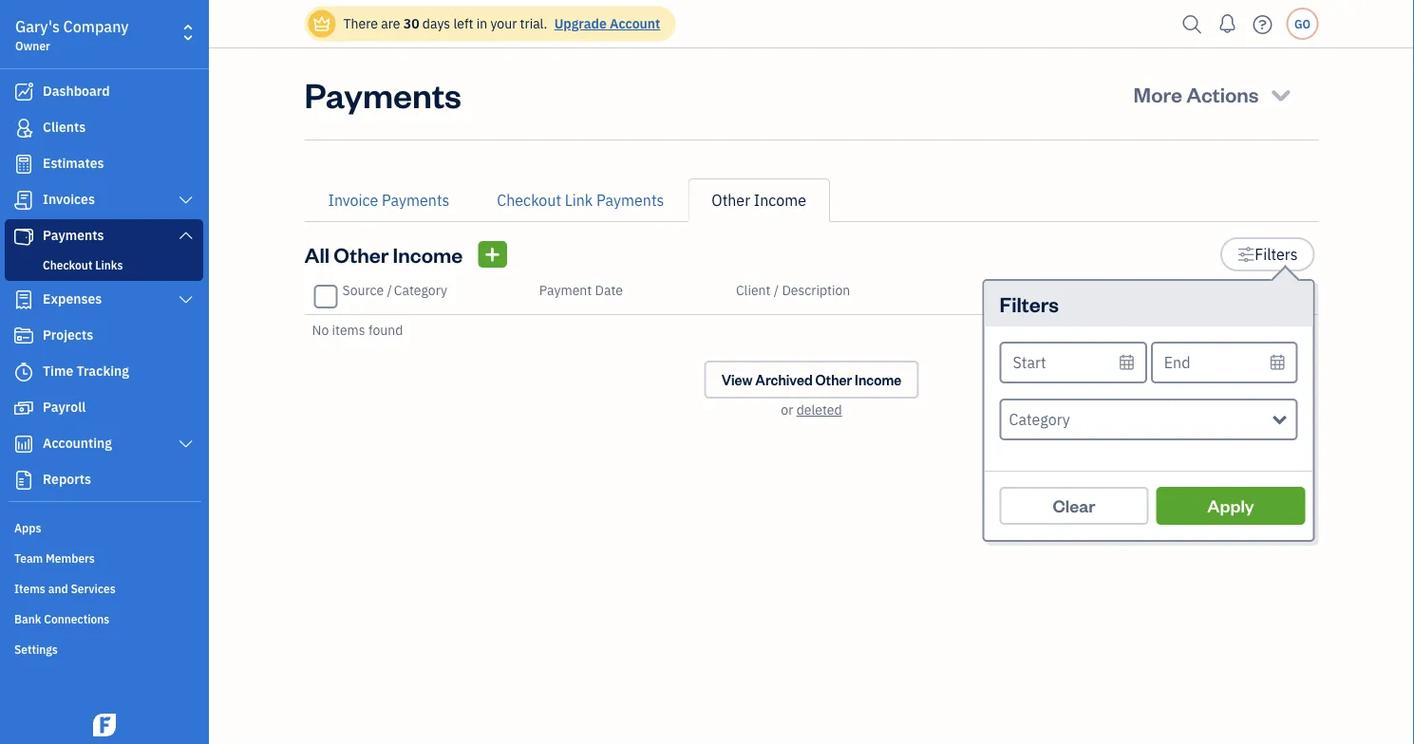 Task type: locate. For each thing, give the bounding box(es) containing it.
1 horizontal spatial checkout
[[497, 190, 562, 210]]

chevron large down image inside invoices link
[[177, 193, 195, 208]]

payments
[[305, 71, 462, 116], [382, 190, 450, 210], [597, 190, 664, 210], [43, 227, 104, 244]]

1 horizontal spatial filters
[[1255, 245, 1298, 265]]

0 vertical spatial checkout
[[497, 190, 562, 210]]

owner
[[15, 38, 50, 53]]

bank
[[14, 612, 41, 627]]

/ for description
[[774, 282, 779, 299]]

time tracking
[[43, 362, 129, 380]]

items and services
[[14, 581, 116, 597]]

services
[[71, 581, 116, 597]]

2 vertical spatial chevron large down image
[[177, 437, 195, 452]]

checkout links link
[[9, 254, 200, 276]]

go to help image
[[1248, 10, 1278, 38]]

no items found
[[312, 322, 403, 339]]

checkout inside 'link'
[[43, 257, 93, 273]]

clear
[[1053, 495, 1096, 517]]

2 chevron large down image from the top
[[177, 293, 195, 308]]

chevron large down image
[[177, 228, 195, 243]]

invoice payments link
[[305, 179, 473, 222]]

payments inside main element
[[43, 227, 104, 244]]

items
[[14, 581, 45, 597]]

date
[[595, 282, 623, 299]]

freshbooks image
[[89, 714, 120, 737]]

estimate image
[[12, 155, 35, 174]]

timer image
[[12, 363, 35, 382]]

accounting
[[43, 435, 112, 452]]

0 horizontal spatial other
[[334, 241, 389, 268]]

go button
[[1287, 8, 1319, 40]]

apply
[[1208, 495, 1255, 517]]

1 horizontal spatial /
[[774, 282, 779, 299]]

checkout for checkout links
[[43, 257, 93, 273]]

1 / from the left
[[387, 282, 392, 299]]

chevron large down image for expenses
[[177, 293, 195, 308]]

invoices link
[[5, 183, 203, 218]]

there are 30 days left in your trial. upgrade account
[[343, 15, 661, 32]]

clients
[[43, 118, 86, 136]]

or
[[781, 401, 794, 419]]

End date in MM/DD/YYYY format text field
[[1151, 342, 1298, 384]]

chevron large down image down chevron large down icon
[[177, 293, 195, 308]]

1 chevron large down image from the top
[[177, 193, 195, 208]]

items and services link
[[5, 574, 203, 602]]

view archived other income
[[722, 371, 902, 389]]

clear button
[[1000, 487, 1149, 525]]

chevron large down image
[[177, 193, 195, 208], [177, 293, 195, 308], [177, 437, 195, 452]]

chevron large down image for accounting
[[177, 437, 195, 452]]

checkout link payments
[[497, 190, 664, 210]]

archived
[[756, 371, 813, 389]]

1 vertical spatial income
[[393, 241, 463, 268]]

2 / from the left
[[774, 282, 779, 299]]

projects
[[43, 326, 93, 344]]

client image
[[12, 119, 35, 138]]

checkout left link
[[497, 190, 562, 210]]

0 vertical spatial income
[[754, 190, 807, 210]]

other
[[712, 190, 751, 210], [334, 241, 389, 268], [816, 371, 852, 389]]

invoices
[[43, 190, 95, 208]]

filters button
[[1221, 238, 1315, 272]]

all other income
[[305, 241, 463, 268]]

crown image
[[312, 14, 332, 34]]

Start date in MM/DD/YYYY format text field
[[1000, 342, 1147, 384]]

chevron large down image down the payroll link
[[177, 437, 195, 452]]

invoice image
[[12, 191, 35, 210]]

expenses link
[[5, 283, 203, 317]]

1 vertical spatial checkout
[[43, 257, 93, 273]]

in
[[477, 15, 488, 32]]

/
[[387, 282, 392, 299], [774, 282, 779, 299]]

0 vertical spatial chevron large down image
[[177, 193, 195, 208]]

checkout up expenses
[[43, 257, 93, 273]]

more
[[1134, 80, 1183, 107]]

filters up amount button
[[1255, 245, 1298, 265]]

more actions
[[1134, 80, 1259, 107]]

add new other income entry image
[[484, 243, 501, 266]]

3 chevron large down image from the top
[[177, 437, 195, 452]]

checkout
[[497, 190, 562, 210], [43, 257, 93, 273]]

filters up start date in mm/dd/yyyy format text box
[[1000, 290, 1059, 317]]

source / category
[[343, 282, 447, 299]]

client / description
[[736, 282, 851, 299]]

filters inside dropdown button
[[1255, 245, 1298, 265]]

upgrade account link
[[551, 15, 661, 32]]

2 horizontal spatial income
[[855, 371, 902, 389]]

chevron large down image up chevron large down icon
[[177, 193, 195, 208]]

/ right client
[[774, 282, 779, 299]]

accounting link
[[5, 428, 203, 462]]

1 horizontal spatial other
[[712, 190, 751, 210]]

1 vertical spatial chevron large down image
[[177, 293, 195, 308]]

go
[[1295, 16, 1311, 31]]

0 horizontal spatial /
[[387, 282, 392, 299]]

payments right invoice
[[382, 190, 450, 210]]

1 vertical spatial other
[[334, 241, 389, 268]]

amount button
[[1264, 282, 1312, 299]]

gary's
[[15, 17, 60, 37]]

other up source
[[334, 241, 389, 268]]

0 horizontal spatial checkout
[[43, 257, 93, 273]]

other up client
[[712, 190, 751, 210]]

apps link
[[5, 513, 203, 542]]

filters
[[1255, 245, 1298, 265], [1000, 290, 1059, 317]]

2 vertical spatial other
[[816, 371, 852, 389]]

settings
[[14, 642, 58, 657]]

connections
[[44, 612, 110, 627]]

projects link
[[5, 319, 203, 353]]

chevrondown image
[[1268, 81, 1294, 107]]

chevron large down image inside expenses link
[[177, 293, 195, 308]]

search image
[[1178, 10, 1208, 38]]

clients link
[[5, 111, 203, 145]]

report image
[[12, 471, 35, 490]]

team
[[14, 551, 43, 566]]

your
[[491, 15, 517, 32]]

notifications image
[[1213, 5, 1243, 43]]

chart image
[[12, 435, 35, 454]]

income
[[754, 190, 807, 210], [393, 241, 463, 268], [855, 371, 902, 389]]

payments up checkout links
[[43, 227, 104, 244]]

company
[[63, 17, 129, 37]]

trial.
[[520, 15, 548, 32]]

project image
[[12, 327, 35, 346]]

link
[[565, 190, 593, 210]]

settings link
[[5, 635, 203, 663]]

1 horizontal spatial income
[[754, 190, 807, 210]]

/ right source
[[387, 282, 392, 299]]

1 vertical spatial filters
[[1000, 290, 1059, 317]]

payments down "are"
[[305, 71, 462, 116]]

other income link
[[688, 179, 830, 222]]

are
[[381, 15, 400, 32]]

0 horizontal spatial income
[[393, 241, 463, 268]]

links
[[95, 257, 123, 273]]

reports link
[[5, 464, 203, 498]]

other up deleted
[[816, 371, 852, 389]]

0 vertical spatial filters
[[1255, 245, 1298, 265]]

chevron large down image inside the accounting link
[[177, 437, 195, 452]]

apps
[[14, 521, 41, 536]]



Task type: vqa. For each thing, say whether or not it's contained in the screenshot.
Other to the bottom
yes



Task type: describe. For each thing, give the bounding box(es) containing it.
there
[[343, 15, 378, 32]]

/ for category
[[387, 282, 392, 299]]

no
[[312, 322, 329, 339]]

time
[[43, 362, 73, 380]]

dashboard link
[[5, 75, 203, 109]]

and
[[48, 581, 68, 597]]

checkout link payments link
[[473, 179, 688, 222]]

payroll link
[[5, 391, 203, 426]]

payroll
[[43, 399, 86, 416]]

chevron large down image for invoices
[[177, 193, 195, 208]]

days
[[423, 15, 450, 32]]

checkout links
[[43, 257, 123, 273]]

estimates
[[43, 154, 104, 172]]

items
[[332, 322, 365, 339]]

deleted
[[797, 401, 842, 419]]

view
[[722, 371, 753, 389]]

all
[[305, 241, 330, 268]]

invoice payments
[[328, 190, 450, 210]]

category
[[394, 282, 447, 299]]

money image
[[12, 399, 35, 418]]

expense image
[[12, 291, 35, 310]]

found
[[369, 322, 403, 339]]

invoice
[[328, 190, 378, 210]]

payment image
[[12, 227, 35, 246]]

other income
[[712, 190, 807, 210]]

tracking
[[77, 362, 129, 380]]

view archived other income link
[[705, 361, 919, 399]]

Category search field
[[1009, 409, 1274, 431]]

deleted link
[[797, 401, 842, 419]]

dashboard image
[[12, 83, 35, 102]]

account
[[610, 15, 661, 32]]

bank connections link
[[5, 604, 203, 633]]

bank connections
[[14, 612, 110, 627]]

members
[[46, 551, 95, 566]]

estimates link
[[5, 147, 203, 181]]

amount
[[1264, 282, 1312, 299]]

dashboard
[[43, 82, 110, 100]]

team members
[[14, 551, 95, 566]]

gary's company owner
[[15, 17, 129, 53]]

reports
[[43, 471, 91, 488]]

2 horizontal spatial other
[[816, 371, 852, 389]]

team members link
[[5, 543, 203, 572]]

description
[[782, 282, 851, 299]]

client
[[736, 282, 771, 299]]

payment date button
[[539, 282, 623, 299]]

settings image
[[1238, 243, 1255, 266]]

0 horizontal spatial filters
[[1000, 290, 1059, 317]]

left
[[454, 15, 474, 32]]

2 vertical spatial income
[[855, 371, 902, 389]]

payment date
[[539, 282, 623, 299]]

payments right link
[[597, 190, 664, 210]]

apply button
[[1157, 487, 1306, 525]]

or deleted
[[781, 401, 842, 419]]

checkout for checkout link payments
[[497, 190, 562, 210]]

expenses
[[43, 290, 102, 308]]

0 vertical spatial other
[[712, 190, 751, 210]]

upgrade
[[555, 15, 607, 32]]

30
[[404, 15, 420, 32]]

payments link
[[5, 219, 203, 254]]

time tracking link
[[5, 355, 203, 390]]

payment
[[539, 282, 592, 299]]

more actions button
[[1117, 71, 1312, 117]]

actions
[[1187, 80, 1259, 107]]

source
[[343, 282, 384, 299]]

main element
[[0, 0, 257, 745]]



